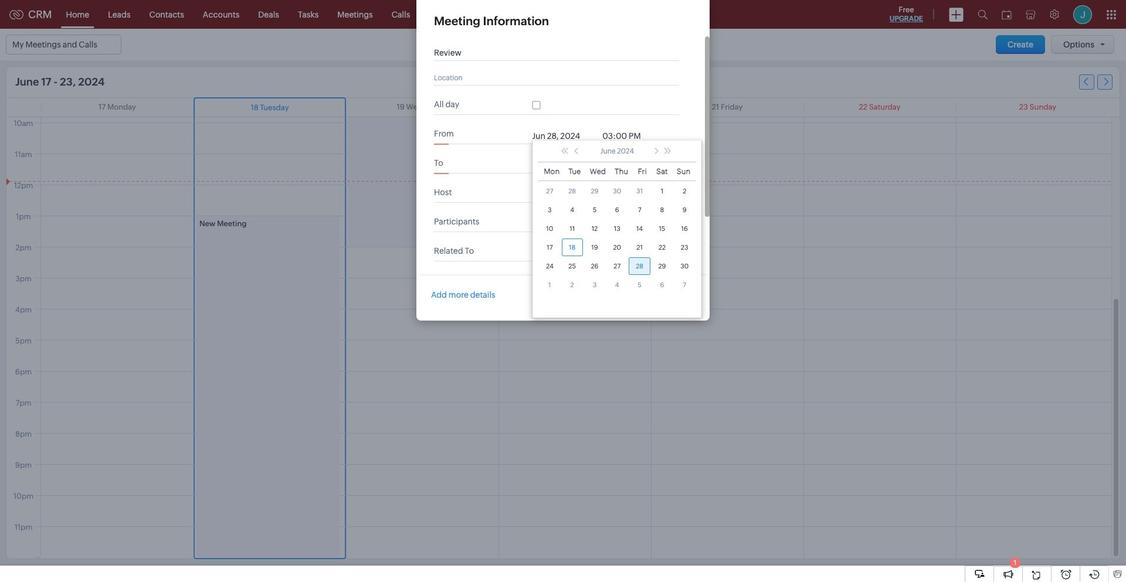 Task type: describe. For each thing, give the bounding box(es) containing it.
profile element
[[1067, 0, 1100, 28]]

profile image
[[1074, 5, 1093, 24]]

create menu element
[[943, 0, 971, 28]]

hh:mm a text field
[[603, 161, 650, 170]]

hh:mm a text field
[[603, 131, 650, 141]]

Location text field
[[434, 73, 669, 82]]

create menu image
[[950, 7, 964, 21]]

mmm d, yyyy text field
[[532, 161, 597, 170]]

search image
[[978, 9, 988, 19]]

Title text field
[[434, 48, 669, 58]]



Task type: locate. For each thing, give the bounding box(es) containing it.
logo image
[[9, 10, 23, 19]]

None button
[[595, 288, 647, 306], [654, 288, 695, 306], [595, 288, 647, 306], [654, 288, 695, 306]]

mmm d, yyyy text field
[[532, 131, 597, 141]]

search element
[[971, 0, 995, 29]]



Task type: vqa. For each thing, say whether or not it's contained in the screenshot.
Deals
no



